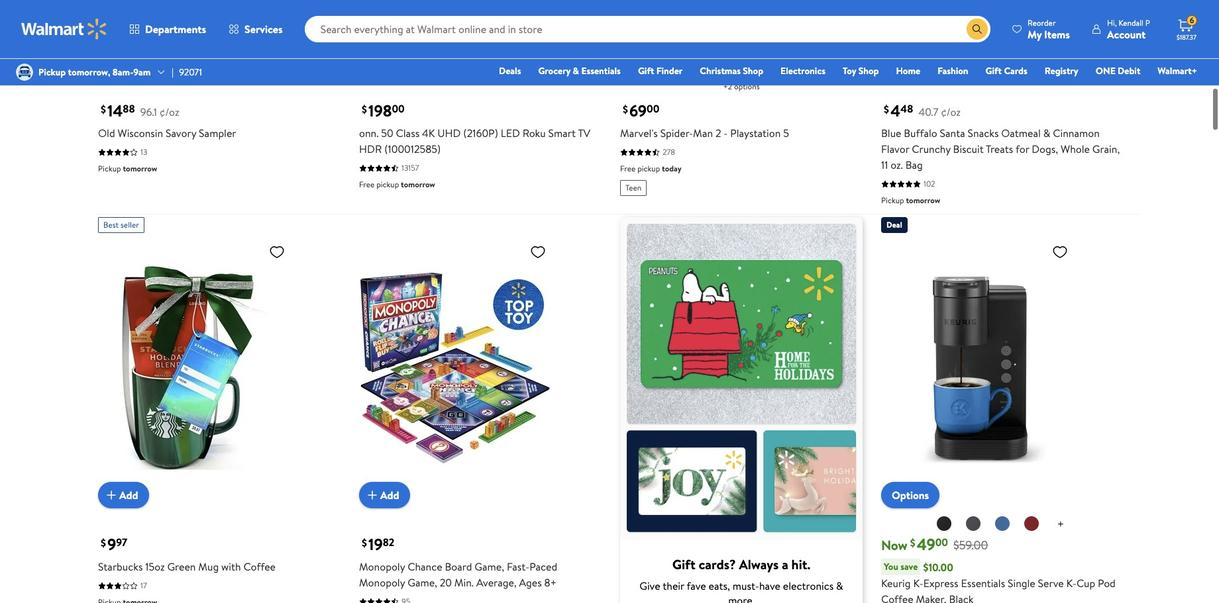 Task type: locate. For each thing, give the bounding box(es) containing it.
old wisconsin savory sampler image
[[98, 0, 290, 64]]

& right electronics at the bottom
[[837, 579, 844, 594]]

more.
[[729, 594, 755, 604]]

walmart image
[[21, 19, 107, 40]]

pickup up deal
[[882, 195, 904, 206]]

1 ¢/oz from the left
[[160, 105, 179, 119]]

$ 9 97
[[101, 534, 127, 556]]

$ for 198
[[362, 102, 367, 117]]

gift cards
[[986, 64, 1028, 78]]

$ inside $ 69 00
[[623, 102, 628, 117]]

add to cart image right toy shop
[[887, 54, 903, 70]]

marvel's spider-man 2 - playstation 5 image
[[620, 0, 813, 64]]

account
[[1108, 27, 1146, 41]]

k- right serve
[[1067, 577, 1077, 591]]

1 horizontal spatial k-
[[1067, 577, 1077, 591]]

& up dogs,
[[1044, 126, 1051, 141]]

¢/oz up santa
[[941, 105, 961, 119]]

00 down black icon
[[936, 536, 949, 551]]

& right the "grocery"
[[573, 64, 579, 78]]

uhd
[[438, 126, 461, 141]]

old
[[98, 126, 115, 141]]

13
[[141, 147, 147, 158]]

electronics
[[781, 64, 826, 78]]

free pickup today
[[620, 163, 682, 174]]

pickup tomorrow down the 102
[[882, 195, 941, 206]]

tomorrow down 13157
[[401, 179, 435, 190]]

a
[[782, 556, 789, 574]]

17
[[141, 581, 147, 592]]

| 92071
[[172, 66, 202, 79]]

add up 82
[[380, 488, 399, 503]]

0 horizontal spatial options
[[631, 54, 668, 69]]

options link up black icon
[[882, 483, 940, 509]]

cards
[[1004, 64, 1028, 78]]

0 vertical spatial game,
[[475, 560, 504, 575]]

add button up $ 198 00 at top left
[[359, 48, 410, 75]]

0 horizontal spatial shop
[[743, 64, 764, 78]]

$ inside $ 19 82
[[362, 536, 367, 551]]

0 horizontal spatial k-
[[914, 577, 924, 591]]

gift inside gift cards? always a hit. give their fave eats, must-have electronics & more.
[[673, 556, 696, 574]]

0 horizontal spatial 00
[[392, 102, 405, 116]]

$ inside $ 14 88 96.1 ¢/oz old wisconsin savory sampler
[[101, 102, 106, 117]]

christmas shop link
[[694, 64, 770, 78]]

2 horizontal spatial gift
[[986, 64, 1002, 78]]

0 vertical spatial options link
[[620, 48, 679, 75]]

1 horizontal spatial shop
[[859, 64, 879, 78]]

save
[[901, 561, 918, 574]]

add button up 97
[[98, 483, 149, 509]]

walmart+ link
[[1152, 64, 1204, 78]]

0 horizontal spatial coffee
[[244, 560, 276, 575]]

add for 96.1 ¢/oz
[[119, 54, 138, 69]]

buffalo
[[904, 126, 938, 141]]

¢/oz for 4
[[941, 105, 961, 119]]

add left fashion
[[903, 54, 922, 69]]

0 horizontal spatial tomorrow
[[123, 163, 157, 174]]

home link
[[891, 64, 927, 78]]

0 horizontal spatial &
[[573, 64, 579, 78]]

2 vertical spatial pickup
[[882, 195, 904, 206]]

19
[[369, 534, 383, 556]]

0 vertical spatial options
[[631, 54, 668, 69]]

1 vertical spatial monopoly
[[359, 576, 405, 591]]

1 horizontal spatial essentials
[[961, 577, 1006, 591]]

free for 198
[[359, 179, 375, 190]]

add to cart image left 9am
[[103, 54, 119, 70]]

hi, kendall p account
[[1108, 17, 1151, 41]]

smart
[[549, 126, 576, 141]]

essentials right the "grocery"
[[582, 64, 621, 78]]

$ inside the $ 4 48 40.7 ¢/oz blue buffalo santa snacks oatmeal & cinnamon flavor crunchy biscuit treats for dogs, whole grain, 11 oz. bag
[[884, 102, 890, 117]]

1 horizontal spatial game,
[[475, 560, 504, 575]]

0 vertical spatial free
[[620, 163, 636, 174]]

& inside the $ 4 48 40.7 ¢/oz blue buffalo santa snacks oatmeal & cinnamon flavor crunchy biscuit treats for dogs, whole grain, 11 oz. bag
[[1044, 126, 1051, 141]]

gift for cards?
[[673, 556, 696, 574]]

reorder my items
[[1028, 17, 1070, 41]]

man
[[693, 126, 713, 141]]

13157
[[402, 162, 419, 174]]

¢/oz inside the $ 4 48 40.7 ¢/oz blue buffalo santa snacks oatmeal & cinnamon flavor crunchy biscuit treats for dogs, whole grain, 11 oz. bag
[[941, 105, 961, 119]]

add right tomorrow,
[[119, 54, 138, 69]]

blue
[[882, 126, 902, 141]]

1 vertical spatial coffee
[[882, 593, 914, 604]]

1 vertical spatial pickup
[[98, 163, 121, 174]]

$59.00
[[954, 537, 989, 554]]

k- down 'save' in the bottom of the page
[[914, 577, 924, 591]]

0 vertical spatial monopoly
[[359, 560, 405, 575]]

tomorrow for 4
[[906, 195, 941, 206]]

$ 4 48 40.7 ¢/oz blue buffalo santa snacks oatmeal & cinnamon flavor crunchy biscuit treats for dogs, whole grain, 11 oz. bag
[[882, 99, 1120, 172]]

1 vertical spatial tomorrow
[[401, 179, 435, 190]]

add button up 88
[[98, 48, 149, 75]]

add to cart image up "198" in the top of the page
[[365, 54, 380, 70]]

kendall
[[1119, 17, 1144, 28]]

pickup left today on the right top
[[638, 163, 660, 174]]

8am-
[[113, 66, 133, 79]]

fashion link
[[932, 64, 975, 78]]

add for 198
[[380, 54, 399, 69]]

00 inside $ 69 00
[[647, 102, 660, 116]]

-
[[724, 126, 728, 141]]

1 horizontal spatial ¢/oz
[[941, 105, 961, 119]]

deals link
[[493, 64, 527, 78]]

today
[[662, 163, 682, 174]]

crunchy
[[912, 142, 951, 156]]

tomorrow down 13
[[123, 163, 157, 174]]

$ for 4
[[884, 102, 890, 117]]

add to cart image for 40.7 ¢/oz
[[887, 54, 903, 70]]

keurig
[[882, 577, 911, 591]]

gift cards link
[[980, 64, 1034, 78]]

00 up class
[[392, 102, 405, 116]]

2 horizontal spatial 00
[[936, 536, 949, 551]]

$
[[101, 102, 106, 117], [362, 102, 367, 117], [623, 102, 628, 117], [884, 102, 890, 117], [101, 536, 106, 551], [362, 536, 367, 551], [911, 536, 916, 551]]

0 vertical spatial essentials
[[582, 64, 621, 78]]

add button for 40.7 ¢/oz
[[882, 48, 932, 75]]

options down the walmart site-wide search box
[[631, 54, 668, 69]]

add to cart image
[[103, 54, 119, 70], [365, 54, 380, 70], [887, 54, 903, 70], [365, 488, 380, 504]]

my
[[1028, 27, 1042, 41]]

1 vertical spatial pickup
[[377, 179, 399, 190]]

1 vertical spatial essentials
[[961, 577, 1006, 591]]

gift up their on the right bottom of page
[[673, 556, 696, 574]]

tomorrow down the 102
[[906, 195, 941, 206]]

$ for 14
[[101, 102, 106, 117]]

chance
[[408, 560, 442, 575]]

2 horizontal spatial &
[[1044, 126, 1051, 141]]

game, up average,
[[475, 560, 504, 575]]

+2
[[723, 81, 733, 92]]

8+
[[545, 576, 557, 591]]

00 for 198
[[392, 102, 405, 116]]

home
[[896, 64, 921, 78]]

game, down 'chance'
[[408, 576, 437, 591]]

fashion
[[938, 64, 969, 78]]

$ inside $ 9 97
[[101, 536, 106, 551]]

0 horizontal spatial essentials
[[582, 64, 621, 78]]

1 vertical spatial options
[[892, 489, 929, 503]]

$ left 9
[[101, 536, 106, 551]]

monopoly chance board game, fast-paced monopoly game, 20 min. average, ages 8+ image
[[359, 239, 551, 499]]

2 horizontal spatial pickup
[[882, 195, 904, 206]]

ages
[[519, 576, 542, 591]]

1 horizontal spatial tomorrow
[[401, 179, 435, 190]]

1 horizontal spatial pickup tomorrow
[[882, 195, 941, 206]]

gift cards? always a hit. give their fave eats, must-have electronics & more. [or] quick, easy, & always appreciated. shop now. image
[[620, 217, 863, 540]]

p
[[1146, 17, 1151, 28]]

1 horizontal spatial 00
[[647, 102, 660, 116]]

shop up options
[[743, 64, 764, 78]]

shop right toy
[[859, 64, 879, 78]]

coffee right with
[[244, 560, 276, 575]]

one
[[1096, 64, 1116, 78]]

$ left 4
[[884, 102, 890, 117]]

one debit
[[1096, 64, 1141, 78]]

add to cart image up 19
[[365, 488, 380, 504]]

1 horizontal spatial coffee
[[882, 593, 914, 604]]

options up the 49
[[892, 489, 929, 503]]

0 horizontal spatial pickup tomorrow
[[98, 163, 157, 174]]

pickup tomorrow down 13
[[98, 163, 157, 174]]

0 horizontal spatial free
[[359, 179, 375, 190]]

gift left finder
[[638, 64, 654, 78]]

add up 97
[[119, 488, 138, 503]]

coffee down keurig
[[882, 593, 914, 604]]

2 vertical spatial tomorrow
[[906, 195, 941, 206]]

options
[[631, 54, 668, 69], [892, 489, 929, 503]]

1 horizontal spatial free
[[620, 163, 636, 174]]

playstation
[[731, 126, 781, 141]]

electronics
[[783, 579, 834, 594]]

1 horizontal spatial &
[[837, 579, 844, 594]]

gift for cards
[[986, 64, 1002, 78]]

free
[[620, 163, 636, 174], [359, 179, 375, 190]]

free down the hdr in the left top of the page
[[359, 179, 375, 190]]

shop for christmas shop
[[743, 64, 764, 78]]

1 horizontal spatial options
[[892, 489, 929, 503]]

$ left the 49
[[911, 536, 916, 551]]

add up $ 198 00 at top left
[[380, 54, 399, 69]]

tomorrow for 14
[[123, 163, 157, 174]]

add
[[119, 54, 138, 69], [380, 54, 399, 69], [903, 54, 922, 69], [119, 488, 138, 503], [380, 488, 399, 503]]

¢/oz right 96.1
[[160, 105, 179, 119]]

4
[[891, 99, 901, 122]]

debit
[[1118, 64, 1141, 78]]

navy image
[[995, 516, 1011, 532]]

add to favorites list, monopoly chance board game, fast-paced monopoly game, 20 min. average, ages 8+ image
[[530, 244, 546, 261]]

grocery & essentials link
[[533, 64, 627, 78]]

flavor
[[882, 142, 910, 156]]

cup
[[1077, 577, 1096, 591]]

have
[[760, 579, 781, 594]]

1 horizontal spatial pickup
[[98, 163, 121, 174]]

with
[[221, 560, 241, 575]]

monopoly chance board game, fast-paced monopoly game, 20 min. average, ages 8+
[[359, 560, 558, 591]]

add to favorites list, keurig k-express essentials single serve k-cup pod coffee maker, black image
[[1053, 244, 1069, 261]]

$ inside $ 198 00
[[362, 102, 367, 117]]

grain,
[[1093, 142, 1120, 156]]

1 k- from the left
[[914, 577, 924, 591]]

1 vertical spatial options link
[[882, 483, 940, 509]]

2 vertical spatial &
[[837, 579, 844, 594]]

monopoly
[[359, 560, 405, 575], [359, 576, 405, 591]]

hi,
[[1108, 17, 1117, 28]]

0 vertical spatial pickup
[[38, 66, 66, 79]]

k-
[[914, 577, 924, 591], [1067, 577, 1077, 591]]

$ left 69
[[623, 102, 628, 117]]

essentials
[[582, 64, 621, 78], [961, 577, 1006, 591]]

+2 options
[[723, 81, 760, 92]]

add button right toy shop
[[882, 48, 932, 75]]

registry link
[[1039, 64, 1085, 78]]

roku
[[523, 126, 546, 141]]

gift left the "cards"
[[986, 64, 1002, 78]]

0 horizontal spatial options link
[[620, 48, 679, 75]]

102
[[924, 178, 936, 190]]

shop inside "link"
[[743, 64, 764, 78]]

1 horizontal spatial gift
[[673, 556, 696, 574]]

2 ¢/oz from the left
[[941, 105, 961, 119]]

00 up marvel's
[[647, 102, 660, 116]]

board
[[445, 560, 472, 575]]

0 vertical spatial pickup
[[638, 163, 660, 174]]

¢/oz inside $ 14 88 96.1 ¢/oz old wisconsin savory sampler
[[160, 105, 179, 119]]

2 horizontal spatial tomorrow
[[906, 195, 941, 206]]

0 vertical spatial &
[[573, 64, 579, 78]]

$ left 19
[[362, 536, 367, 551]]

0 horizontal spatial pickup
[[377, 179, 399, 190]]

$ left 14
[[101, 102, 106, 117]]

0 horizontal spatial gift
[[638, 64, 654, 78]]

0 vertical spatial pickup tomorrow
[[98, 163, 157, 174]]

1 shop from the left
[[743, 64, 764, 78]]

00 inside $ 198 00
[[392, 102, 405, 116]]

items
[[1045, 27, 1070, 41]]

 image
[[16, 64, 33, 81]]

0 vertical spatial tomorrow
[[123, 163, 157, 174]]

1 horizontal spatial options link
[[882, 483, 940, 509]]

0 horizontal spatial ¢/oz
[[160, 105, 179, 119]]

pickup down old
[[98, 163, 121, 174]]

1 vertical spatial free
[[359, 179, 375, 190]]

0 horizontal spatial game,
[[408, 576, 437, 591]]

essentials up black
[[961, 577, 1006, 591]]

options link down the walmart site-wide search box
[[620, 48, 679, 75]]

pickup left tomorrow,
[[38, 66, 66, 79]]

1 horizontal spatial pickup
[[638, 163, 660, 174]]

free up teen
[[620, 163, 636, 174]]

Search search field
[[305, 16, 991, 42]]

gift cards? always a hit. give their fave eats, must-have electronics & more.
[[640, 556, 844, 604]]

1 vertical spatial &
[[1044, 126, 1051, 141]]

88
[[123, 102, 135, 116]]

00 inside now $ 49 00 $59.00
[[936, 536, 949, 551]]

options link
[[620, 48, 679, 75], [882, 483, 940, 509]]

$ left "198" in the top of the page
[[362, 102, 367, 117]]

2 k- from the left
[[1067, 577, 1077, 591]]

1 vertical spatial pickup tomorrow
[[882, 195, 941, 206]]

2 shop from the left
[[859, 64, 879, 78]]

96.1
[[140, 105, 157, 119]]

starbucks 15oz green mug with coffee image
[[98, 239, 290, 499]]

pickup down the hdr in the left top of the page
[[377, 179, 399, 190]]

+
[[1058, 516, 1065, 533]]



Task type: describe. For each thing, give the bounding box(es) containing it.
hdr
[[359, 142, 382, 156]]

11
[[882, 158, 888, 172]]

best seller
[[103, 219, 139, 231]]

marvel's
[[620, 126, 658, 141]]

options for the top options link
[[631, 54, 668, 69]]

add button for 198
[[359, 48, 410, 75]]

essentials inside you save $10.00 keurig k-express essentials single serve k-cup pod coffee maker, black
[[961, 577, 1006, 591]]

options for options link to the bottom
[[892, 489, 929, 503]]

pod
[[1098, 577, 1116, 591]]

their
[[663, 579, 685, 594]]

6 $187.37
[[1177, 15, 1197, 42]]

$ 14 88 96.1 ¢/oz old wisconsin savory sampler
[[98, 99, 236, 141]]

$187.37
[[1177, 32, 1197, 42]]

oz.
[[891, 158, 903, 172]]

you save $10.00 keurig k-express essentials single serve k-cup pod coffee maker, black
[[882, 560, 1116, 604]]

santa
[[940, 126, 966, 141]]

0 horizontal spatial pickup
[[38, 66, 66, 79]]

marvel's spider-man 2 - playstation 5
[[620, 126, 789, 141]]

cinnamon
[[1053, 126, 1100, 141]]

add for 40.7 ¢/oz
[[903, 54, 922, 69]]

express
[[924, 577, 959, 591]]

starbucks 15oz green mug with coffee
[[98, 560, 276, 575]]

$ for 19
[[362, 536, 367, 551]]

free for 69
[[620, 163, 636, 174]]

$ for 69
[[623, 102, 628, 117]]

you
[[884, 561, 899, 574]]

6
[[1190, 15, 1195, 26]]

2 monopoly from the top
[[359, 576, 405, 591]]

pickup for 69
[[638, 163, 660, 174]]

black image
[[936, 516, 952, 532]]

add to cart image for 96.1 ¢/oz
[[103, 54, 119, 70]]

5
[[784, 126, 789, 141]]

97
[[116, 536, 127, 551]]

pickup tomorrow for 14
[[98, 163, 157, 174]]

mug
[[198, 560, 219, 575]]

$ 19 82
[[362, 534, 395, 556]]

services button
[[217, 13, 294, 45]]

christmas
[[700, 64, 741, 78]]

electronics link
[[775, 64, 832, 78]]

9am
[[133, 66, 151, 79]]

gift for finder
[[638, 64, 654, 78]]

0 vertical spatial coffee
[[244, 560, 276, 575]]

pickup tomorrow, 8am-9am
[[38, 66, 151, 79]]

search icon image
[[972, 24, 983, 34]]

toy shop link
[[837, 64, 885, 78]]

paced
[[530, 560, 558, 575]]

$ 69 00
[[623, 99, 660, 122]]

49
[[917, 534, 936, 556]]

gift finder link
[[632, 64, 689, 78]]

(100012585)
[[385, 142, 441, 156]]

whole
[[1061, 142, 1090, 156]]

free pickup tomorrow
[[359, 179, 435, 190]]

15oz
[[145, 560, 165, 575]]

departments
[[145, 22, 206, 36]]

1 vertical spatial game,
[[408, 576, 437, 591]]

always
[[739, 556, 779, 574]]

teen
[[626, 182, 642, 194]]

add to cart image
[[103, 488, 119, 504]]

cards?
[[699, 556, 736, 574]]

shop for toy shop
[[859, 64, 879, 78]]

2
[[716, 126, 721, 141]]

blue buffalo santa snacks oatmeal & cinnamon flavor crunchy biscuit treats for dogs, whole grain, 11 oz. bag image
[[882, 0, 1074, 64]]

options
[[734, 81, 760, 92]]

00 for 69
[[647, 102, 660, 116]]

oatmeal
[[1002, 126, 1041, 141]]

& inside gift cards? always a hit. give their fave eats, must-have electronics & more.
[[837, 579, 844, 594]]

Walmart Site-Wide search field
[[305, 16, 991, 42]]

69
[[630, 99, 647, 122]]

(2160p)
[[464, 126, 498, 141]]

savory
[[166, 126, 196, 141]]

toy shop
[[843, 64, 879, 78]]

keurig k-express essentials single serve k-cup pod coffee maker, black image
[[882, 239, 1074, 499]]

add button for 96.1 ¢/oz
[[98, 48, 149, 75]]

add to favorites list, starbucks 15oz green mug with coffee image
[[269, 244, 285, 261]]

services
[[245, 22, 283, 36]]

deal
[[887, 219, 903, 231]]

40.7
[[919, 105, 939, 119]]

must-
[[733, 579, 760, 594]]

onn. 50 class 4k uhd (2160p) led roku smart tv hdr (100012585)
[[359, 126, 591, 156]]

4k
[[422, 126, 435, 141]]

pickup for 14
[[98, 163, 121, 174]]

toy
[[843, 64, 857, 78]]

bag
[[906, 158, 923, 172]]

¢/oz for 14
[[160, 105, 179, 119]]

pickup for 198
[[377, 179, 399, 190]]

pickup tomorrow for 4
[[882, 195, 941, 206]]

matte gray image
[[965, 516, 981, 532]]

278
[[663, 147, 675, 158]]

seller
[[121, 219, 139, 231]]

red image
[[1024, 516, 1040, 532]]

add button up 82
[[359, 483, 410, 509]]

sampler
[[199, 126, 236, 141]]

onn. 50 class 4k uhd (2160p) led roku smart tv hdr (100012585) image
[[359, 0, 551, 64]]

1 monopoly from the top
[[359, 560, 405, 575]]

class
[[396, 126, 420, 141]]

treats
[[986, 142, 1014, 156]]

finder
[[657, 64, 683, 78]]

48
[[901, 102, 914, 116]]

now $ 49 00 $59.00
[[882, 534, 989, 556]]

for
[[1016, 142, 1030, 156]]

best
[[103, 219, 119, 231]]

coffee inside you save $10.00 keurig k-express essentials single serve k-cup pod coffee maker, black
[[882, 593, 914, 604]]

pickup for 4
[[882, 195, 904, 206]]

spider-
[[661, 126, 693, 141]]

now
[[882, 537, 908, 555]]

$ inside now $ 49 00 $59.00
[[911, 536, 916, 551]]

add to cart image for 198
[[365, 54, 380, 70]]

20
[[440, 576, 452, 591]]

average,
[[477, 576, 517, 591]]

walmart+
[[1158, 64, 1198, 78]]

green
[[167, 560, 196, 575]]

+ button
[[1047, 514, 1075, 536]]

gift finder
[[638, 64, 683, 78]]

give
[[640, 579, 661, 594]]

grocery
[[539, 64, 571, 78]]

biscuit
[[954, 142, 984, 156]]

$10.00
[[924, 560, 954, 575]]

$ for 9
[[101, 536, 106, 551]]



Task type: vqa. For each thing, say whether or not it's contained in the screenshot.
Dogs,
yes



